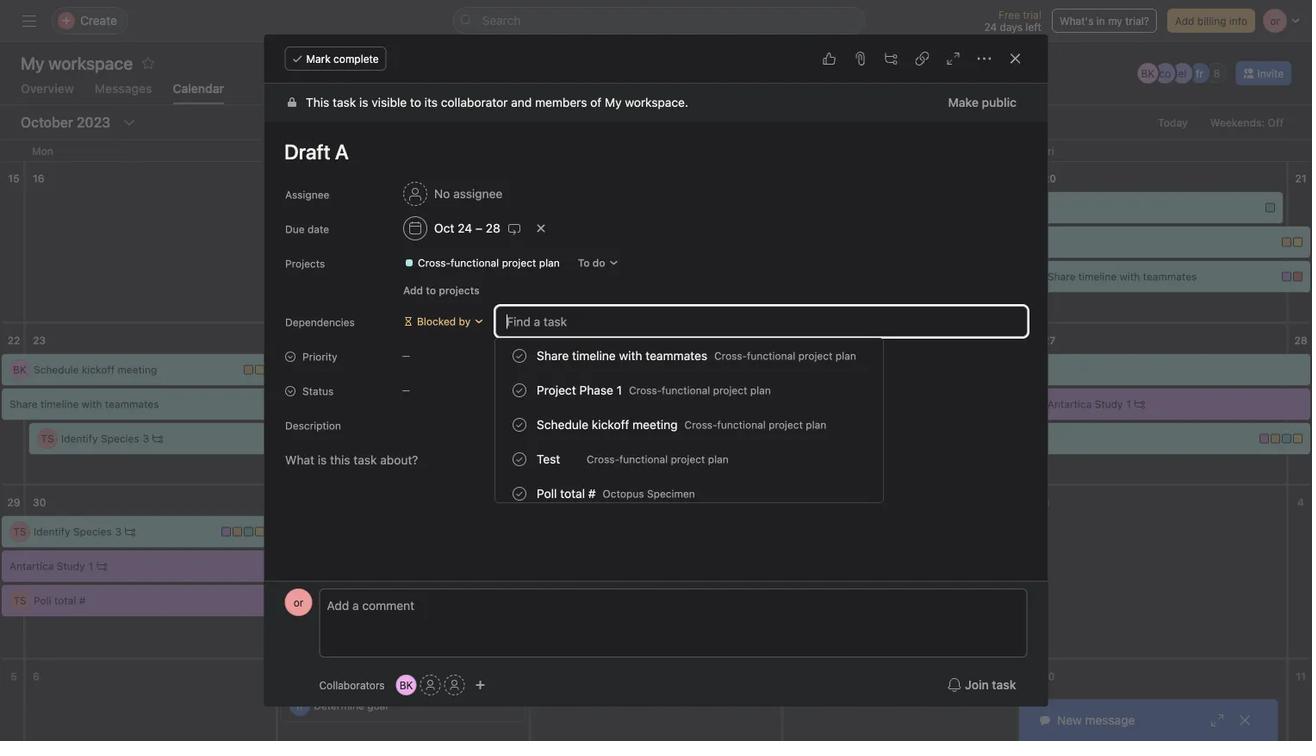 Task type: vqa. For each thing, say whether or not it's contained in the screenshot.
October
no



Task type: locate. For each thing, give the bounding box(es) containing it.
weekends: off
[[1211, 116, 1284, 128]]

2 vertical spatial 1
[[88, 560, 93, 572]]

identify species down 30
[[34, 526, 112, 538]]

2 vertical spatial ts
[[13, 595, 26, 607]]

0 horizontal spatial antartica study
[[9, 560, 85, 572]]

what's in my trial? button
[[1052, 9, 1157, 33]]

share up the 27
[[1048, 271, 1076, 283]]

antartica for 27
[[1048, 398, 1092, 410]]

1 horizontal spatial to
[[426, 284, 436, 296]]

28
[[485, 221, 500, 235], [1295, 334, 1308, 346]]

co
[[1160, 67, 1171, 79]]

1 vertical spatial antartica study
[[9, 560, 85, 572]]

search list box
[[453, 7, 867, 34]]

write a task name
[[314, 629, 401, 641]]

1 horizontal spatial leftcount image
[[153, 433, 163, 444]]

0 vertical spatial with
[[1120, 271, 1140, 283]]

Find a task text field
[[495, 306, 1028, 337]]

— button for status
[[395, 378, 499, 402]]

clear due date image
[[535, 223, 546, 234]]

blocked by button
[[395, 309, 492, 334]]

mark complete
[[306, 53, 379, 65]]

1 horizontal spatial 3
[[143, 433, 149, 445]]

to do
[[578, 257, 605, 269]]

share down the schedule
[[9, 398, 38, 410]]

task left "is"
[[332, 95, 356, 109]]

ts for antartica
[[13, 595, 26, 607]]

november 1
[[538, 496, 597, 508]]

1 vertical spatial identify species
[[34, 526, 112, 538]]

antartica study up 'poll'
[[9, 560, 85, 572]]

#
[[79, 595, 86, 607]]

antartica up 'poll'
[[9, 560, 54, 572]]

1 vertical spatial teammates
[[105, 398, 159, 410]]

0 vertical spatial add
[[1175, 15, 1195, 27]]

0 horizontal spatial with
[[82, 398, 102, 410]]

0 horizontal spatial 3
[[115, 526, 122, 538]]

to down cross-
[[426, 284, 436, 296]]

0 vertical spatial ts
[[41, 433, 54, 445]]

identify species for middle leftcount image
[[61, 433, 139, 445]]

add inside add billing info button
[[1175, 15, 1195, 27]]

weekends: off button
[[1203, 110, 1292, 134]]

name
[[375, 629, 401, 641]]

add to starred image
[[141, 56, 155, 70]]

8
[[1214, 67, 1220, 79]]

add subtask image
[[885, 52, 898, 65]]

what's
[[1060, 15, 1094, 27]]

2
[[791, 496, 797, 508]]

main content
[[264, 84, 1048, 741]]

1 vertical spatial 28
[[1295, 334, 1308, 346]]

1 horizontal spatial share
[[1048, 271, 1076, 283]]

task for join
[[992, 678, 1016, 692]]

25
[[538, 334, 551, 346]]

antartica study down the 27
[[1048, 398, 1123, 410]]

0 horizontal spatial teammates
[[105, 398, 159, 410]]

26
[[791, 334, 804, 346]]

1 vertical spatial antartica
[[9, 560, 54, 572]]

1 vertical spatial share timeline with teammates
[[9, 398, 159, 410]]

0 vertical spatial share
[[1048, 271, 1076, 283]]

0 vertical spatial identify species
[[61, 433, 139, 445]]

21
[[1296, 172, 1307, 184]]

a
[[343, 629, 348, 641]]

1 vertical spatial fr
[[296, 700, 304, 712]]

full screen image
[[947, 52, 960, 65]]

add down cross-
[[403, 284, 423, 296]]

0 horizontal spatial antartica
[[9, 560, 54, 572]]

oct 24 – 28
[[434, 221, 500, 235]]

is
[[359, 95, 368, 109]]

0 vertical spatial timeline
[[1079, 271, 1117, 283]]

1 vertical spatial 3
[[1043, 496, 1050, 508]]

0 horizontal spatial study
[[57, 560, 85, 572]]

1 vertical spatial task
[[351, 629, 372, 641]]

what's in my trial?
[[1060, 15, 1150, 27]]

search
[[482, 13, 521, 28]]

add inside 'add to projects' button
[[403, 284, 423, 296]]

join task button
[[937, 670, 1028, 701]]

more actions for this task image
[[978, 52, 991, 65]]

bk left co
[[1141, 67, 1155, 79]]

1 vertical spatial identify
[[34, 526, 70, 538]]

0 vertical spatial antartica
[[1048, 398, 1092, 410]]

or button
[[285, 589, 312, 616]]

antartica
[[1048, 398, 1092, 410], [9, 560, 54, 572]]

make
[[948, 95, 978, 109]]

2 horizontal spatial leftcount image
[[1135, 399, 1145, 409]]

1 horizontal spatial bk
[[400, 679, 413, 691]]

due date
[[285, 223, 329, 235]]

description
[[285, 420, 341, 432]]

2 vertical spatial task
[[992, 678, 1016, 692]]

0 vertical spatial — button
[[395, 344, 499, 368]]

1 — from the top
[[402, 351, 410, 361]]

1 vertical spatial timeline
[[40, 398, 79, 410]]

task for this
[[332, 95, 356, 109]]

october 2023
[[21, 114, 110, 131]]

identify species for the left leftcount image
[[34, 526, 112, 538]]

0 vertical spatial fr
[[1196, 67, 1204, 79]]

0 horizontal spatial fr
[[296, 700, 304, 712]]

1 vertical spatial —
[[402, 385, 410, 395]]

schedule
[[34, 364, 79, 376]]

expand new message image
[[1211, 714, 1225, 727]]

species down meeting
[[101, 433, 139, 445]]

20
[[1043, 172, 1057, 184]]

0 vertical spatial bk
[[1141, 67, 1155, 79]]

1 vertical spatial add
[[403, 284, 423, 296]]

projects
[[438, 284, 479, 296]]

2 horizontal spatial 1
[[1127, 398, 1132, 410]]

1 horizontal spatial with
[[1120, 271, 1140, 283]]

functional
[[450, 257, 499, 269]]

dependencies
[[285, 316, 354, 328]]

2 vertical spatial bk
[[400, 679, 413, 691]]

1 horizontal spatial antartica study
[[1048, 398, 1123, 410]]

1 for 27
[[1127, 398, 1132, 410]]

antartica down the 27
[[1048, 398, 1092, 410]]

—
[[402, 351, 410, 361], [402, 385, 410, 395]]

0 horizontal spatial 1
[[88, 560, 93, 572]]

0 horizontal spatial 28
[[485, 221, 500, 235]]

collaborator
[[441, 95, 508, 109]]

2 vertical spatial 3
[[115, 526, 122, 538]]

3
[[143, 433, 149, 445], [1043, 496, 1050, 508], [115, 526, 122, 538]]

0 vertical spatial identify
[[61, 433, 98, 445]]

do
[[592, 257, 605, 269]]

add billing info
[[1175, 15, 1248, 27]]

to do button
[[570, 251, 627, 275]]

task inside button
[[992, 678, 1016, 692]]

23
[[33, 334, 46, 346]]

— button for priority
[[395, 344, 499, 368]]

1 horizontal spatial study
[[1095, 398, 1123, 410]]

— for priority
[[402, 351, 410, 361]]

0 horizontal spatial bk
[[13, 364, 27, 376]]

1 vertical spatial to
[[426, 284, 436, 296]]

leftcount image
[[1135, 399, 1145, 409], [153, 433, 163, 444], [125, 527, 135, 537]]

29
[[7, 496, 20, 508]]

repeats image
[[507, 221, 521, 235]]

add left "billing"
[[1175, 15, 1195, 27]]

leftcount image
[[97, 561, 107, 571]]

and
[[511, 95, 532, 109]]

2 vertical spatial leftcount image
[[125, 527, 135, 537]]

2 horizontal spatial bk
[[1141, 67, 1155, 79]]

this
[[306, 95, 329, 109]]

0 horizontal spatial 24
[[457, 221, 472, 235]]

1
[[1127, 398, 1132, 410], [592, 496, 597, 508], [88, 560, 93, 572]]

fr right "el"
[[1196, 67, 1204, 79]]

1 horizontal spatial add
[[1175, 15, 1195, 27]]

10
[[1043, 670, 1055, 683]]

task right a
[[351, 629, 372, 641]]

1 horizontal spatial teammates
[[1143, 271, 1197, 283]]

1 vertical spatial 24
[[457, 221, 472, 235]]

1 vertical spatial study
[[57, 560, 85, 572]]

1 horizontal spatial 1
[[592, 496, 597, 508]]

bk down the name
[[400, 679, 413, 691]]

by
[[459, 315, 470, 327]]

bk down 22
[[13, 364, 27, 376]]

0 vertical spatial share timeline with teammates
[[1048, 271, 1197, 283]]

0 horizontal spatial share
[[9, 398, 38, 410]]

2 — from the top
[[402, 385, 410, 395]]

2 — button from the top
[[395, 378, 499, 402]]

identify down schedule kickoff meeting
[[61, 433, 98, 445]]

fr left determine
[[296, 700, 304, 712]]

1 horizontal spatial antartica
[[1048, 398, 1092, 410]]

1 horizontal spatial 24
[[985, 21, 997, 33]]

ts down 29
[[13, 526, 26, 538]]

24 left days
[[985, 21, 997, 33]]

identify for the left leftcount image
[[34, 526, 70, 538]]

to left 'its'
[[410, 95, 421, 109]]

0 vertical spatial species
[[101, 433, 139, 445]]

tue
[[284, 145, 303, 157]]

oct
[[434, 221, 454, 235]]

15
[[8, 172, 20, 184]]

antartica study for 30
[[9, 560, 85, 572]]

1 for 30
[[88, 560, 93, 572]]

ts left 'poll'
[[13, 595, 26, 607]]

add to projects
[[403, 284, 479, 296]]

24 left – in the top of the page
[[457, 221, 472, 235]]

0 vertical spatial study
[[1095, 398, 1123, 410]]

0 vertical spatial task
[[332, 95, 356, 109]]

0 vertical spatial to
[[410, 95, 421, 109]]

determine goal
[[314, 700, 388, 712]]

0 vertical spatial 28
[[485, 221, 500, 235]]

no assignee
[[434, 187, 502, 201]]

0 vertical spatial —
[[402, 351, 410, 361]]

0 vertical spatial 3
[[143, 433, 149, 445]]

1 — button from the top
[[395, 344, 499, 368]]

add
[[1175, 15, 1195, 27], [403, 284, 423, 296]]

no assignee button
[[395, 178, 510, 209]]

species
[[101, 433, 139, 445], [73, 526, 112, 538]]

task right join
[[992, 678, 1016, 692]]

0 vertical spatial antartica study
[[1048, 398, 1123, 410]]

0 horizontal spatial add
[[403, 284, 423, 296]]

november
[[538, 496, 589, 508]]

study
[[1095, 398, 1123, 410], [57, 560, 85, 572]]

workspace.
[[625, 95, 688, 109]]

or
[[294, 596, 304, 608]]

ts up 30
[[41, 433, 54, 445]]

blocked by
[[417, 315, 470, 327]]

0 horizontal spatial timeline
[[40, 398, 79, 410]]

attachments: add a file to this task, draft a image
[[854, 52, 867, 65]]

identify down 30
[[34, 526, 70, 538]]

teammates
[[1143, 271, 1197, 283], [105, 398, 159, 410]]

determine
[[314, 700, 364, 712]]

species up leftcount icon
[[73, 526, 112, 538]]

cross-functional project plan link
[[397, 254, 566, 271]]

main content containing this task is visible to its collaborator and members of my workspace.
[[264, 84, 1048, 741]]

1 vertical spatial — button
[[395, 378, 499, 402]]

0 vertical spatial 1
[[1127, 398, 1132, 410]]

0 vertical spatial 24
[[985, 21, 997, 33]]

–
[[475, 221, 482, 235]]

assignee
[[285, 189, 329, 201]]

cross-functional project plan
[[418, 257, 560, 269]]

identify species down kickoff at the left of page
[[61, 433, 139, 445]]



Task type: describe. For each thing, give the bounding box(es) containing it.
27
[[1043, 334, 1056, 346]]

join
[[965, 678, 989, 692]]

due
[[285, 223, 304, 235]]

new message
[[1057, 713, 1135, 727]]

1 horizontal spatial timeline
[[1079, 271, 1117, 283]]

status
[[302, 385, 333, 397]]

kickoff
[[82, 364, 115, 376]]

my
[[605, 95, 621, 109]]

1 horizontal spatial fr
[[1196, 67, 1204, 79]]

antartica study for 27
[[1048, 398, 1123, 410]]

copy task link image
[[916, 52, 929, 65]]

trial?
[[1126, 15, 1150, 27]]

to
[[578, 257, 589, 269]]

poll total #
[[34, 595, 86, 607]]

free trial 24 days left
[[985, 9, 1042, 33]]

draft a dialog
[[264, 34, 1048, 741]]

3 for middle leftcount image
[[143, 433, 149, 445]]

1 vertical spatial species
[[73, 526, 112, 538]]

Task Name text field
[[273, 132, 1028, 171]]

close image
[[1238, 714, 1252, 727]]

24 inside free trial 24 days left
[[985, 21, 997, 33]]

2 horizontal spatial 3
[[1043, 496, 1050, 508]]

info
[[1230, 15, 1248, 27]]

0 vertical spatial teammates
[[1143, 271, 1197, 283]]

16
[[33, 172, 44, 184]]

bk inside button
[[400, 679, 413, 691]]

24 inside the draft a dialog
[[457, 221, 472, 235]]

invite button
[[1236, 61, 1292, 85]]

6
[[33, 670, 40, 683]]

0 vertical spatial leftcount image
[[1135, 399, 1145, 409]]

collapse task pane image
[[1009, 52, 1023, 65]]

study for 30
[[57, 560, 85, 572]]

antartica for 30
[[9, 560, 54, 572]]

mark
[[306, 53, 331, 65]]

today
[[1158, 116, 1188, 128]]

free
[[999, 9, 1020, 21]]

bk button
[[396, 675, 417, 695]]

add to projects button
[[395, 278, 487, 302]]

collaborators
[[319, 679, 385, 691]]

to inside button
[[426, 284, 436, 296]]

22
[[7, 334, 20, 346]]

calendar
[[173, 81, 224, 96]]

days
[[1000, 21, 1023, 33]]

1 horizontal spatial share timeline with teammates
[[1048, 271, 1197, 283]]

overview
[[21, 81, 74, 96]]

search button
[[453, 7, 867, 34]]

mark complete button
[[285, 47, 387, 71]]

members
[[535, 95, 587, 109]]

draft a
[[290, 364, 324, 376]]

my workspace
[[21, 53, 133, 73]]

off
[[1268, 116, 1284, 128]]

date
[[307, 223, 329, 235]]

projects
[[285, 258, 325, 270]]

11
[[1296, 670, 1306, 683]]

plan
[[539, 257, 560, 269]]

— for status
[[402, 385, 410, 395]]

add for add to projects
[[403, 284, 423, 296]]

messages
[[95, 81, 152, 96]]

assignee
[[453, 187, 502, 201]]

1 vertical spatial leftcount image
[[153, 433, 163, 444]]

today button
[[1151, 110, 1196, 134]]

ts for share
[[41, 433, 54, 445]]

draft
[[290, 364, 314, 376]]

visible
[[371, 95, 407, 109]]

4
[[1298, 496, 1305, 508]]

join task
[[965, 678, 1016, 692]]

study for 27
[[1095, 398, 1123, 410]]

make public button
[[937, 87, 1028, 118]]

its
[[424, 95, 437, 109]]

make public
[[948, 95, 1016, 109]]

public
[[982, 95, 1016, 109]]

my
[[1108, 15, 1123, 27]]

1 vertical spatial 1
[[592, 496, 597, 508]]

add billing info button
[[1168, 9, 1256, 33]]

1 vertical spatial share
[[9, 398, 38, 410]]

priority
[[302, 351, 337, 363]]

total
[[54, 595, 76, 607]]

fri
[[1042, 145, 1055, 157]]

1 vertical spatial bk
[[13, 364, 27, 376]]

1 vertical spatial with
[[82, 398, 102, 410]]

blocked
[[417, 315, 456, 327]]

0 horizontal spatial share timeline with teammates
[[9, 398, 159, 410]]

add for add billing info
[[1175, 15, 1195, 27]]

no
[[434, 187, 450, 201]]

goal
[[367, 700, 388, 712]]

overview button
[[21, 81, 74, 104]]

add or remove collaborators image
[[475, 680, 486, 690]]

1 vertical spatial ts
[[13, 526, 26, 538]]

cross-
[[418, 257, 450, 269]]

28 inside main content
[[485, 221, 500, 235]]

this task is visible to its collaborator and members of my workspace.
[[306, 95, 688, 109]]

0 likes. click to like this task image
[[823, 52, 836, 65]]

calendar button
[[173, 81, 224, 104]]

schedule kickoff meeting
[[34, 364, 157, 376]]

a
[[317, 364, 324, 376]]

3 for the left leftcount image
[[115, 526, 122, 538]]

invite
[[1258, 67, 1284, 79]]

identify for middle leftcount image
[[61, 433, 98, 445]]

weekends:
[[1211, 116, 1265, 128]]

0 horizontal spatial to
[[410, 95, 421, 109]]

el
[[1178, 67, 1187, 79]]

billing
[[1198, 15, 1227, 27]]

0 horizontal spatial leftcount image
[[125, 527, 135, 537]]

30
[[33, 496, 46, 508]]

in
[[1097, 15, 1105, 27]]

1 horizontal spatial 28
[[1295, 334, 1308, 346]]

poll
[[34, 595, 51, 607]]



